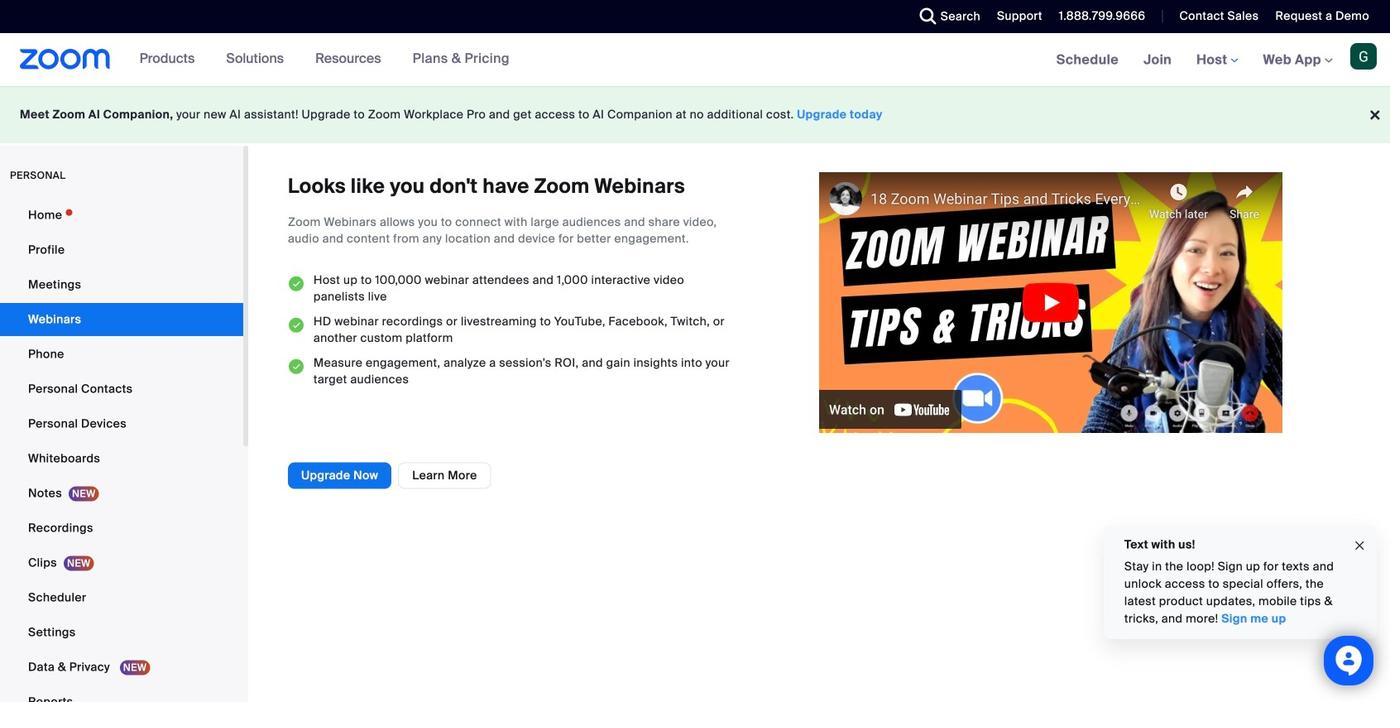 Task type: vqa. For each thing, say whether or not it's contained in the screenshot.
product information NAVIGATION at left
yes



Task type: describe. For each thing, give the bounding box(es) containing it.
profile picture image
[[1351, 43, 1378, 70]]

meetings navigation
[[1045, 33, 1391, 87]]

zoom logo image
[[20, 49, 111, 70]]



Task type: locate. For each thing, give the bounding box(es) containing it.
product information navigation
[[127, 33, 522, 86]]

personal menu menu
[[0, 199, 243, 702]]

banner
[[0, 33, 1391, 87]]

close image
[[1354, 536, 1367, 555]]

footer
[[0, 86, 1391, 143]]



